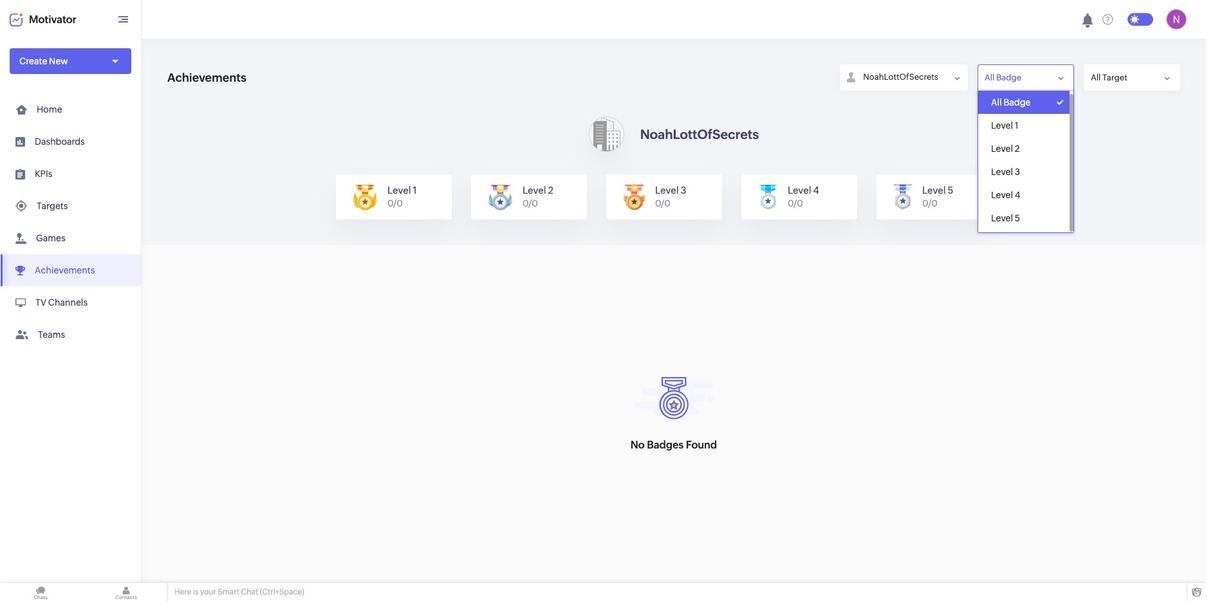 Task type: locate. For each thing, give the bounding box(es) containing it.
5 down level 4 option
[[1015, 213, 1020, 223]]

/ for level 4
[[794, 198, 797, 209]]

all up all badge option
[[985, 73, 995, 82]]

2 inside 'option'
[[1015, 144, 1020, 154]]

1 vertical spatial all badge
[[991, 97, 1031, 108]]

1 vertical spatial noahlottofsecrets
[[640, 126, 759, 141]]

1 inside option
[[1015, 120, 1019, 131]]

0 horizontal spatial 3
[[681, 185, 687, 196]]

your
[[200, 588, 216, 597]]

1
[[1015, 120, 1019, 131], [413, 185, 417, 196]]

1 horizontal spatial 1
[[1015, 120, 1019, 131]]

5 inside level 5 0 / 0
[[948, 185, 954, 196]]

no badges found
[[631, 439, 717, 451]]

3 / from the left
[[661, 198, 664, 209]]

0 vertical spatial badge
[[996, 73, 1022, 82]]

/ inside level 5 0 / 0
[[928, 198, 932, 209]]

3 inside level 3 0 / 0
[[681, 185, 687, 196]]

all for all target field
[[1091, 73, 1101, 82]]

2 / from the left
[[529, 198, 532, 209]]

all
[[985, 73, 995, 82], [1091, 73, 1101, 82], [991, 97, 1002, 108]]

0 vertical spatial noahlottofsecrets
[[863, 72, 939, 82]]

achievements
[[167, 71, 246, 84], [35, 265, 95, 276]]

0 horizontal spatial 2
[[548, 185, 554, 196]]

level for level 3 0 / 0
[[655, 185, 679, 196]]

all left target
[[1091, 73, 1101, 82]]

all inside option
[[991, 97, 1002, 108]]

1 vertical spatial 1
[[413, 185, 417, 196]]

5 inside option
[[1015, 213, 1020, 223]]

0 horizontal spatial 4
[[813, 185, 819, 196]]

level inside level 5 0 / 0
[[922, 185, 946, 196]]

all inside field
[[985, 73, 995, 82]]

all badge
[[985, 73, 1022, 82], [991, 97, 1031, 108]]

2 inside level 2 0 / 0
[[548, 185, 554, 196]]

0 horizontal spatial 5
[[948, 185, 954, 196]]

help image
[[1103, 14, 1114, 25]]

all badge inside field
[[985, 73, 1022, 82]]

4 inside level 4 0 / 0
[[813, 185, 819, 196]]

0 horizontal spatial achievements
[[35, 265, 95, 276]]

badge up all badge option
[[996, 73, 1022, 82]]

0 vertical spatial achievements
[[167, 71, 246, 84]]

/ for level 2
[[529, 198, 532, 209]]

level for level 2
[[991, 144, 1013, 154]]

1 vertical spatial achievements
[[35, 265, 95, 276]]

all for "all badge" field
[[985, 73, 995, 82]]

5 / from the left
[[928, 198, 932, 209]]

teams
[[38, 330, 65, 340]]

/ inside level 3 0 / 0
[[661, 198, 664, 209]]

all inside field
[[1091, 73, 1101, 82]]

0 vertical spatial 1
[[1015, 120, 1019, 131]]

1 horizontal spatial 2
[[1015, 144, 1020, 154]]

channels
[[48, 297, 88, 308]]

level 4 option
[[978, 183, 1070, 207]]

/
[[394, 198, 397, 209], [529, 198, 532, 209], [661, 198, 664, 209], [794, 198, 797, 209], [928, 198, 932, 209]]

all up level 1
[[991, 97, 1002, 108]]

badge up level 1 option
[[1004, 97, 1031, 108]]

0
[[388, 198, 394, 209], [397, 198, 403, 209], [523, 198, 529, 209], [532, 198, 538, 209], [655, 198, 661, 209], [664, 198, 671, 209], [788, 198, 794, 209], [797, 198, 803, 209], [922, 198, 928, 209], [932, 198, 938, 209]]

3
[[1015, 167, 1020, 177], [681, 185, 687, 196]]

level
[[991, 120, 1013, 131], [991, 144, 1013, 154], [991, 167, 1013, 177], [388, 185, 411, 196], [523, 185, 546, 196], [655, 185, 679, 196], [788, 185, 811, 196], [922, 185, 946, 196], [991, 190, 1013, 200], [991, 213, 1013, 223]]

level inside level 3 0 / 0
[[655, 185, 679, 196]]

0 vertical spatial all badge
[[985, 73, 1022, 82]]

5
[[948, 185, 954, 196], [1015, 213, 1020, 223]]

5 left level 4
[[948, 185, 954, 196]]

all target
[[1091, 73, 1128, 82]]

1 horizontal spatial 3
[[1015, 167, 1020, 177]]

/ inside the level 1 0 / 0
[[394, 198, 397, 209]]

4 / from the left
[[794, 198, 797, 209]]

0 vertical spatial 5
[[948, 185, 954, 196]]

badges
[[647, 439, 684, 451]]

target
[[1103, 73, 1128, 82]]

3 inside option
[[1015, 167, 1020, 177]]

3 0 from the left
[[523, 198, 529, 209]]

1 / from the left
[[394, 198, 397, 209]]

0 horizontal spatial 1
[[413, 185, 417, 196]]

create
[[19, 56, 47, 66]]

1 vertical spatial 3
[[681, 185, 687, 196]]

games
[[36, 233, 65, 243]]

targets
[[37, 201, 68, 211]]

no
[[631, 439, 645, 451]]

level 3 0 / 0
[[655, 185, 687, 209]]

badge
[[996, 73, 1022, 82], [1004, 97, 1031, 108]]

2
[[1015, 144, 1020, 154], [548, 185, 554, 196]]

level for level 2 0 / 0
[[523, 185, 546, 196]]

1 horizontal spatial noahlottofsecrets
[[863, 72, 939, 82]]

level 2 option
[[978, 137, 1070, 160]]

user image
[[1166, 9, 1187, 30]]

/ inside level 4 0 / 0
[[794, 198, 797, 209]]

1 horizontal spatial 4
[[1015, 190, 1021, 200]]

all badge up all badge option
[[985, 73, 1022, 82]]

level 2 0 / 0
[[523, 185, 554, 209]]

4
[[813, 185, 819, 196], [1015, 190, 1021, 200]]

noahlottofsecrets
[[863, 72, 939, 82], [640, 126, 759, 141]]

0 vertical spatial 3
[[1015, 167, 1020, 177]]

1 inside the level 1 0 / 0
[[413, 185, 417, 196]]

1 horizontal spatial 5
[[1015, 213, 1020, 223]]

create new
[[19, 56, 68, 66]]

All Badge field
[[978, 64, 1074, 91]]

level inside level 4 0 / 0
[[788, 185, 811, 196]]

3 for level 3 0 / 0
[[681, 185, 687, 196]]

level inside level 2 0 / 0
[[523, 185, 546, 196]]

list containing home
[[0, 93, 141, 351]]

/ for level 1
[[394, 198, 397, 209]]

4 for level 4
[[1015, 190, 1021, 200]]

list
[[0, 93, 141, 351]]

badge inside option
[[1004, 97, 1031, 108]]

(ctrl+space)
[[260, 588, 304, 597]]

/ inside level 2 0 / 0
[[529, 198, 532, 209]]

1 vertical spatial badge
[[1004, 97, 1031, 108]]

0 vertical spatial 2
[[1015, 144, 1020, 154]]

1 vertical spatial 5
[[1015, 213, 1020, 223]]

5 0 from the left
[[655, 198, 661, 209]]

level inside 'option'
[[991, 144, 1013, 154]]

level 4
[[991, 190, 1021, 200]]

all badge up level 1
[[991, 97, 1031, 108]]

level 5
[[991, 213, 1020, 223]]

1 vertical spatial 2
[[548, 185, 554, 196]]

4 inside level 4 option
[[1015, 190, 1021, 200]]

level for level 5
[[991, 213, 1013, 223]]

list box
[[978, 91, 1074, 232]]

level inside the level 1 0 / 0
[[388, 185, 411, 196]]



Task type: describe. For each thing, give the bounding box(es) containing it.
10 0 from the left
[[932, 198, 938, 209]]

level 3 option
[[978, 160, 1070, 183]]

level 1 option
[[978, 114, 1070, 137]]

/ for level 3
[[661, 198, 664, 209]]

1 for level 1 0 / 0
[[413, 185, 417, 196]]

new
[[49, 56, 68, 66]]

level 4 0 / 0
[[788, 185, 819, 209]]

badge inside field
[[996, 73, 1022, 82]]

level 2
[[991, 144, 1020, 154]]

2 for level 2 0 / 0
[[548, 185, 554, 196]]

level 5 0 / 0
[[922, 185, 954, 209]]

level 5 option
[[978, 207, 1070, 230]]

6 0 from the left
[[664, 198, 671, 209]]

all badge inside option
[[991, 97, 1031, 108]]

All Target field
[[1084, 64, 1181, 91]]

level 3
[[991, 167, 1020, 177]]

tv channels
[[35, 297, 88, 308]]

1 0 from the left
[[388, 198, 394, 209]]

home
[[37, 104, 62, 115]]

5 for level 5 0 / 0
[[948, 185, 954, 196]]

level for level 1
[[991, 120, 1013, 131]]

here is your smart chat (ctrl+space)
[[174, 588, 304, 597]]

/ for level 5
[[928, 198, 932, 209]]

chats image
[[0, 583, 81, 601]]

is
[[193, 588, 199, 597]]

tv
[[35, 297, 46, 308]]

1 for level 1
[[1015, 120, 1019, 131]]

2 for level 2
[[1015, 144, 1020, 154]]

smart
[[218, 588, 239, 597]]

5 for level 5
[[1015, 213, 1020, 223]]

level for level 4
[[991, 190, 1013, 200]]

7 0 from the left
[[788, 198, 794, 209]]

level 1 0 / 0
[[388, 185, 417, 209]]

contacts image
[[86, 583, 167, 601]]

icon image
[[589, 117, 624, 152]]

motivator
[[29, 13, 76, 25]]

9 0 from the left
[[922, 198, 928, 209]]

here
[[174, 588, 191, 597]]

achievements inside "list"
[[35, 265, 95, 276]]

all badge option
[[978, 91, 1070, 114]]

level for level 1 0 / 0
[[388, 185, 411, 196]]

2 0 from the left
[[397, 198, 403, 209]]

list box containing all badge
[[978, 91, 1074, 232]]

1 horizontal spatial achievements
[[167, 71, 246, 84]]

0 horizontal spatial noahlottofsecrets
[[640, 126, 759, 141]]

4 for level 4 0 / 0
[[813, 185, 819, 196]]

level 1
[[991, 120, 1019, 131]]

found
[[686, 439, 717, 451]]

level for level 5 0 / 0
[[922, 185, 946, 196]]

3 for level 3
[[1015, 167, 1020, 177]]

dashboards
[[35, 136, 85, 147]]

chat
[[241, 588, 258, 597]]

8 0 from the left
[[797, 198, 803, 209]]

level for level 4 0 / 0
[[788, 185, 811, 196]]

level for level 3
[[991, 167, 1013, 177]]

kpis
[[35, 169, 52, 179]]

4 0 from the left
[[532, 198, 538, 209]]



Task type: vqa. For each thing, say whether or not it's contained in the screenshot.
rightmost 28
no



